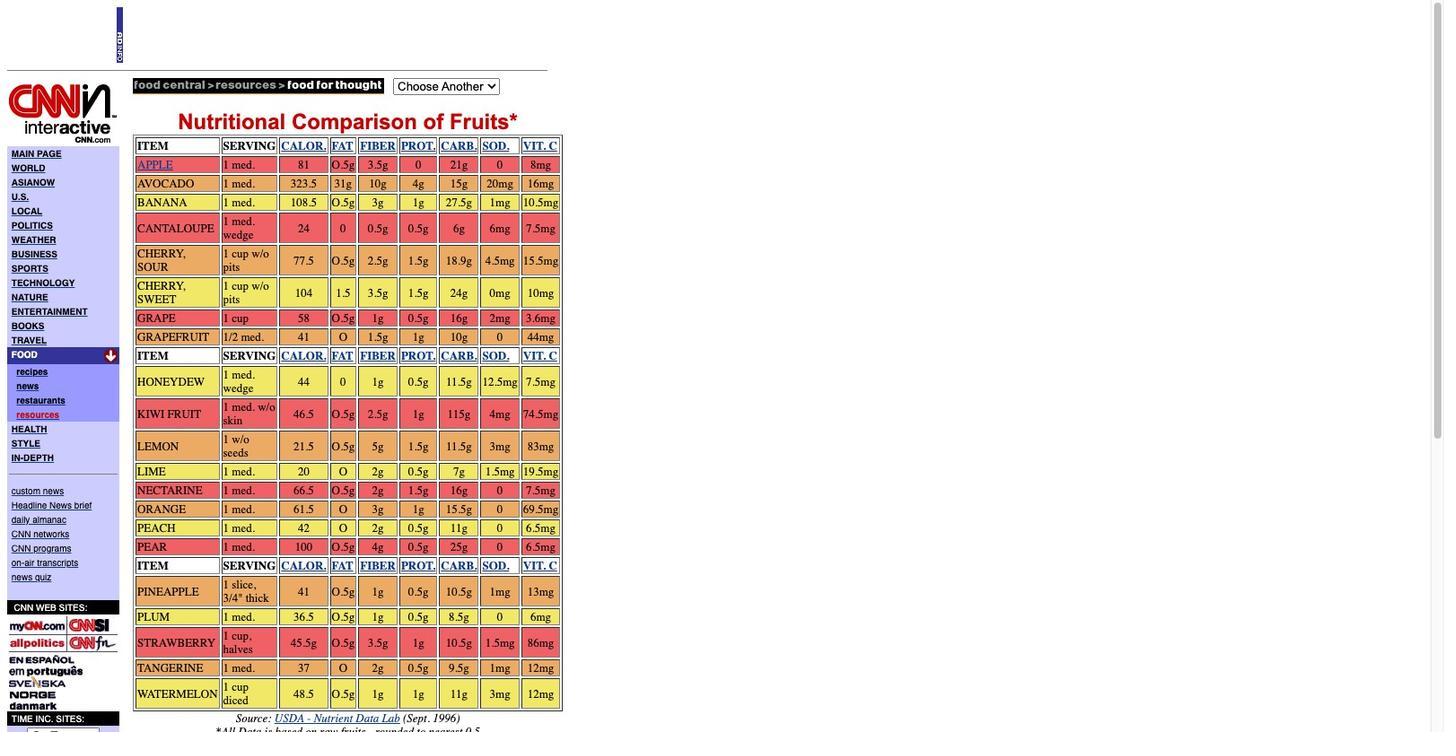 Task type: describe. For each thing, give the bounding box(es) containing it.
37
[[298, 662, 310, 675]]

0.5g for 6g
[[408, 221, 429, 235]]

0 for 21g
[[497, 158, 503, 171]]

11g for 0.5g
[[451, 522, 468, 535]]

in-
[[11, 452, 23, 463]]

business
[[11, 249, 57, 259]]

sod. link for 1st fat link from the bottom's carb. link
[[482, 559, 509, 573]]

1 for tangerine
[[223, 662, 229, 675]]

recipes news restaurants resources health style in-depth
[[11, 366, 65, 463]]

kiwi fruit
[[137, 407, 201, 421]]

1 for peach
[[223, 522, 229, 535]]

1.5mg for 1.5mg 19.5mg
[[485, 465, 515, 478]]

77.5
[[294, 254, 314, 267]]

restaurants link
[[16, 395, 65, 406]]

wedge inside 1 med. wedge
[[223, 382, 254, 395]]

restaurants
[[16, 395, 65, 406]]

20
[[298, 465, 310, 478]]

21.5
[[294, 439, 314, 453]]

2g for 66.5
[[372, 484, 384, 497]]

pits for cherry, sour
[[223, 260, 240, 274]]

8mg
[[530, 158, 551, 171]]

0 for 8.5g
[[497, 610, 503, 624]]

1.5g for 2.5g
[[408, 254, 429, 267]]

cup inside watermelon 1 cup diced
[[232, 680, 249, 694]]

1/2 med.
[[223, 330, 264, 344]]

time
[[11, 714, 33, 724]]

entertainment
[[11, 306, 88, 317]]

slice,
[[232, 578, 256, 592]]

19.5mg
[[523, 465, 559, 478]]

vit. c link for sod. 'link' corresponding to carb. link corresponding to 2nd fat link from the top
[[523, 349, 557, 363]]

1 med. for 108.5
[[223, 196, 255, 209]]

o.5g for 66.5
[[332, 484, 355, 497]]

o.5g for 21.5
[[332, 439, 355, 453]]

2 vertical spatial news
[[11, 572, 32, 583]]

o.5g for 45.5g
[[332, 636, 355, 649]]

1 fat link from the top
[[332, 139, 353, 153]]

prot. link for carb. link related to 1st fat link from the top of the page
[[401, 139, 436, 153]]

104
[[295, 286, 313, 299]]

2g for 37
[[372, 662, 384, 675]]

asianow
[[11, 177, 55, 188]]

apple
[[137, 158, 173, 171]]

15g
[[450, 177, 468, 190]]

cherry, for sweet
[[137, 279, 185, 293]]

plum
[[137, 610, 170, 624]]

15.5g
[[446, 503, 472, 516]]

style link
[[11, 438, 40, 449]]

comparison
[[292, 110, 417, 134]]

skin
[[223, 414, 243, 427]]

1 med. for 323.5
[[223, 177, 255, 190]]

3g for o.5g
[[372, 196, 384, 209]]

transcripts
[[37, 557, 78, 568]]

tangerine
[[137, 662, 203, 675]]

0.5g for 25g
[[408, 540, 429, 554]]

cherry, sour
[[137, 247, 185, 274]]

serving for 1st fat link from the bottom "calor." link
[[223, 559, 276, 573]]

10.5mg
[[523, 196, 559, 209]]

2 c from the top
[[549, 349, 557, 363]]

3mg for 83mg
[[490, 439, 510, 453]]

source: usda - nutrient data lab (sept. 1996)
[[236, 712, 460, 725]]

weather
[[11, 234, 56, 245]]

9.5g
[[449, 662, 469, 675]]

cherry, for sour
[[137, 247, 185, 260]]

lemon
[[137, 439, 179, 453]]

fruit
[[167, 407, 201, 421]]

o.5g for 108.5
[[332, 196, 355, 209]]

16mg
[[528, 177, 554, 190]]

1 vertical spatial 6mg
[[530, 610, 551, 624]]

watermelon 1 cup diced
[[137, 680, 249, 707]]

0.5g for 11.5g
[[408, 375, 429, 388]]

calor. for 1st fat link from the top of the page's "calor." link
[[281, 139, 326, 153]]

2.5g for 1g
[[368, 407, 388, 421]]

fat for 1st fat link from the bottom
[[332, 559, 353, 573]]

sour
[[137, 260, 168, 274]]

w/o for 46.5
[[258, 400, 275, 414]]

81
[[298, 158, 310, 171]]

36.5
[[294, 610, 314, 624]]

programs
[[33, 543, 71, 554]]

fiber link for the prot. 'link' for 1st fat link from the bottom's carb. link
[[360, 559, 396, 573]]

0.5g for 10.5g
[[408, 585, 429, 598]]

1 c from the top
[[549, 139, 557, 153]]

world link
[[11, 162, 45, 173]]

med. for 100
[[232, 540, 255, 554]]

kiwi
[[137, 407, 165, 421]]

6g
[[453, 221, 465, 235]]

1 for honeydew
[[223, 368, 229, 382]]

vit. c link for 1st fat link from the bottom's carb. link sod. 'link'
[[523, 559, 557, 573]]

serving calor. fat fiber prot. carb. sod. for the prot. 'link' for 1st fat link from the bottom's carb. link's fiber link
[[223, 559, 509, 573]]

1mg for 13mg
[[490, 585, 510, 598]]

15.5mg
[[523, 254, 559, 267]]

depth
[[23, 452, 54, 463]]

cantaloupe
[[137, 221, 214, 235]]

food link
[[11, 349, 37, 360]]

3 fat link from the top
[[332, 559, 353, 573]]

7g
[[453, 465, 465, 478]]

apple link
[[137, 156, 173, 172]]

66.5
[[294, 484, 314, 497]]

networks
[[33, 529, 69, 540]]

41 for o.5g
[[298, 585, 310, 598]]

o.5g for 46.5
[[332, 407, 355, 421]]

1 vertical spatial 4g
[[372, 540, 384, 554]]

0.5g for 16g
[[408, 312, 429, 325]]

med. for 108.5
[[232, 196, 255, 209]]

2g for 20
[[372, 465, 384, 478]]

69.5mg
[[523, 503, 559, 516]]

grapefruit
[[137, 330, 209, 344]]

avocado
[[137, 177, 194, 190]]

sod. link for carb. link related to 1st fat link from the top of the page
[[482, 139, 509, 153]]

-
[[307, 712, 311, 725]]

local
[[11, 206, 42, 216]]

0 vertical spatial 4g
[[413, 177, 424, 190]]

cnn networks link
[[11, 529, 69, 540]]

1 inside cantaloupe 1 med. wedge
[[223, 215, 229, 228]]

1 med. for 100
[[223, 540, 255, 554]]

1996)
[[433, 712, 460, 725]]

1 vertical spatial cnn
[[11, 543, 31, 554]]

11.5g for 12.5mg
[[446, 375, 472, 388]]

sod. for sod. 'link' corresponding to carb. link corresponding to 2nd fat link from the top
[[482, 349, 509, 363]]

0.5g for 8.5g
[[408, 610, 429, 624]]

61.5
[[294, 503, 314, 516]]

news link
[[16, 381, 39, 391]]

watermelon
[[137, 687, 218, 701]]

thick
[[246, 592, 269, 605]]

o for 61.5
[[339, 503, 347, 516]]

daily almanac link
[[11, 514, 66, 525]]

o for 41
[[339, 330, 347, 344]]

headline news brief link
[[11, 500, 92, 511]]

usda
[[275, 712, 304, 725]]

cup for 58
[[232, 312, 249, 325]]

health
[[11, 424, 47, 434]]

business link
[[11, 249, 57, 259]]

o for 20
[[339, 465, 347, 478]]

seeds
[[223, 446, 248, 460]]

11.5g for 3mg
[[446, 439, 472, 453]]

1 med. for 36.5
[[223, 610, 255, 624]]

carb. link for 1st fat link from the bottom
[[441, 559, 477, 573]]

sweet
[[137, 293, 176, 306]]

quiz
[[35, 572, 51, 583]]

prot. link for carb. link corresponding to 2nd fat link from the top
[[401, 349, 436, 363]]

travel
[[11, 335, 47, 346]]

1 cup w/o pits for 104
[[223, 279, 269, 306]]

25g
[[450, 540, 468, 554]]

3mg for 12mg
[[490, 687, 510, 701]]

on-air transcripts link
[[11, 557, 78, 568]]

cnn programs link
[[11, 543, 71, 554]]

pear
[[137, 540, 167, 554]]

24g
[[450, 286, 468, 299]]

1 for orange
[[223, 503, 229, 516]]

8.5g
[[449, 610, 469, 624]]

pineapple
[[137, 585, 199, 598]]

1.5g for 3.5g
[[408, 286, 429, 299]]

med. for 20
[[232, 465, 255, 478]]

1 med. for 20
[[223, 465, 255, 478]]

news for headline
[[43, 486, 64, 496]]

sports link
[[11, 263, 48, 274]]

prot. for carb. link corresponding to 2nd fat link from the top the prot. 'link'
[[401, 349, 436, 363]]

o.5g for 77.5
[[332, 254, 355, 267]]

sites: for cnn web sites:
[[59, 602, 87, 613]]

10.5g for 1mg
[[446, 585, 472, 598]]

1 1 from the top
[[223, 158, 229, 171]]

vit. c for the vit. c link related to sod. 'link' corresponding to carb. link corresponding to 2nd fat link from the top
[[523, 349, 557, 363]]

politics
[[11, 220, 53, 231]]

1 for pineapple
[[223, 578, 229, 592]]

of
[[423, 110, 444, 134]]

1.5mg for 1.5mg
[[485, 636, 515, 649]]

2 7.5mg from the top
[[526, 375, 556, 388]]

brief
[[74, 500, 92, 511]]

12.5mg
[[482, 375, 518, 388]]

86mg
[[528, 636, 554, 649]]



Task type: locate. For each thing, give the bounding box(es) containing it.
sites: right the web
[[59, 602, 87, 613]]

1.5mg left 86mg
[[485, 636, 515, 649]]

2 serving calor. fat fiber prot. carb. sod. from the top
[[223, 349, 509, 363]]

16g down 7g
[[450, 484, 468, 497]]

2 1 from the top
[[223, 177, 229, 190]]

1 sod. from the top
[[482, 139, 509, 153]]

6mg up 4.5mg
[[490, 221, 510, 235]]

1 1mg from the top
[[490, 196, 510, 209]]

3 prot. from the top
[[401, 559, 436, 573]]

3 3.5g from the top
[[368, 636, 388, 649]]

c up 8mg
[[549, 139, 557, 153]]

0 vertical spatial calor. link
[[281, 139, 326, 153]]

1 2g from the top
[[372, 465, 384, 478]]

10.5g up 9.5g
[[446, 636, 472, 649]]

2 vertical spatial prot.
[[401, 559, 436, 573]]

1 inside the 1 slice, 3/4" thick
[[223, 578, 229, 592]]

serving calor. fat fiber prot. carb. sod. for the prot. 'link' for carb. link related to 1st fat link from the top of the page fiber link
[[223, 139, 509, 153]]

carb. for carb. link corresponding to 2nd fat link from the top
[[441, 349, 477, 363]]

carb. link for 1st fat link from the top of the page
[[441, 139, 477, 153]]

o for 37
[[339, 662, 347, 675]]

o.5g for 48.5
[[332, 687, 355, 701]]

o.5g down 31g
[[332, 196, 355, 209]]

1 vertical spatial vit. c
[[523, 349, 557, 363]]

vit. up 8mg
[[523, 139, 546, 153]]

pits for cherry, sweet
[[223, 293, 240, 306]]

vit. c link
[[523, 139, 557, 153], [523, 349, 557, 363], [523, 559, 557, 573]]

ad info image
[[117, 7, 123, 63]]

1 for lemon
[[223, 433, 229, 446]]

3 cup from the top
[[232, 312, 249, 325]]

1 vertical spatial 11g
[[451, 687, 468, 701]]

3.5g right 1.5
[[368, 286, 388, 299]]

3g for o
[[372, 503, 384, 516]]

1 inside 1 w/o seeds
[[223, 433, 229, 446]]

10.5g up 8.5g
[[446, 585, 472, 598]]

2 vertical spatial carb. link
[[441, 559, 477, 573]]

food
[[11, 349, 37, 360]]

7.5mg for 0
[[526, 484, 556, 497]]

2 1 cup w/o pits from the top
[[223, 279, 269, 306]]

1.5g for 2g
[[408, 484, 429, 497]]

12mg for 3mg
[[528, 687, 554, 701]]

0 vertical spatial carb. link
[[441, 139, 477, 153]]

0 vertical spatial fat
[[332, 139, 353, 153]]

0 vertical spatial 1 cup w/o pits
[[223, 247, 269, 274]]

16 1 from the top
[[223, 578, 229, 592]]

health link
[[11, 424, 47, 434]]

asianow link
[[11, 177, 55, 188]]

2 vertical spatial carb.
[[441, 559, 477, 573]]

41 up the 36.5
[[298, 585, 310, 598]]

vit. c link up 8mg
[[523, 139, 557, 153]]

cnnin image
[[7, 78, 119, 146]]

med. for 81
[[232, 158, 255, 171]]

0 vertical spatial c
[[549, 139, 557, 153]]

o.5g down 1.5
[[332, 312, 355, 325]]

83mg
[[528, 439, 554, 453]]

16g down 24g
[[450, 312, 468, 325]]

web
[[36, 602, 56, 613]]

1 vertical spatial news
[[43, 486, 64, 496]]

11.5g up 7g
[[446, 439, 472, 453]]

o.5g left 5g
[[332, 439, 355, 453]]

item up apple link
[[137, 139, 168, 153]]

44
[[298, 375, 310, 388]]

0 horizontal spatial 10g
[[369, 177, 387, 190]]

news up headline news brief link
[[43, 486, 64, 496]]

1.5mg left 19.5mg in the bottom left of the page
[[485, 465, 515, 478]]

0 vertical spatial sites:
[[59, 602, 87, 613]]

news inside recipes news restaurants resources health style in-depth
[[16, 381, 39, 391]]

1 vertical spatial carb. link
[[441, 349, 477, 363]]

med. for 66.5
[[232, 484, 255, 497]]

15 1 from the top
[[223, 540, 229, 554]]

2 10.5g from the top
[[446, 636, 472, 649]]

5 1 med. from the top
[[223, 484, 255, 497]]

med. inside 1 med. wedge
[[232, 368, 255, 382]]

nectarine
[[137, 484, 203, 497]]

74.5mg
[[523, 407, 559, 421]]

0 vertical spatial 16g
[[450, 312, 468, 325]]

cup up 1/2 med.
[[232, 312, 249, 325]]

12mg for 1mg
[[528, 662, 554, 675]]

0 vertical spatial 41
[[298, 330, 310, 344]]

2 fat from the top
[[332, 349, 353, 363]]

cherry, down sour
[[137, 279, 185, 293]]

serving down 1/2 med.
[[223, 349, 276, 363]]

9 1 med. from the top
[[223, 610, 255, 624]]

1 prot. link from the top
[[401, 139, 436, 153]]

1 vertical spatial 1.5mg
[[485, 636, 515, 649]]

1 med. for 61.5
[[223, 503, 255, 516]]

o.5g up 1.5
[[332, 254, 355, 267]]

2 vit. c link from the top
[[523, 349, 557, 363]]

4g right 100 in the left bottom of the page
[[372, 540, 384, 554]]

0 vertical spatial prot. link
[[401, 139, 436, 153]]

1 for cherry, sour
[[223, 247, 229, 260]]

1 vertical spatial 1mg
[[490, 585, 510, 598]]

0 vertical spatial fat link
[[332, 139, 353, 153]]

cherry, down 'cantaloupe'
[[137, 247, 185, 260]]

1 horizontal spatial 4g
[[413, 177, 424, 190]]

2 vertical spatial vit.
[[523, 559, 546, 573]]

1 6.5mg from the top
[[526, 522, 556, 535]]

7 1 from the top
[[223, 312, 229, 325]]

1 2.5g from the top
[[368, 254, 388, 267]]

sites: for time inc. sites:
[[56, 714, 84, 724]]

cnn left the web
[[14, 602, 33, 613]]

0 for 11g
[[497, 522, 503, 535]]

0 vertical spatial 7.5mg
[[526, 221, 556, 235]]

3/4"
[[223, 592, 243, 605]]

0 vertical spatial 3g
[[372, 196, 384, 209]]

3 serving from the top
[[223, 559, 276, 573]]

wedge right 'cantaloupe'
[[223, 228, 254, 241]]

cnn up 'on-'
[[11, 543, 31, 554]]

0 vertical spatial serving calor. fat fiber prot. carb. sod.
[[223, 139, 509, 153]]

3 7.5mg from the top
[[526, 484, 556, 497]]

1 vertical spatial 10.5g
[[446, 636, 472, 649]]

5 o from the top
[[339, 662, 347, 675]]

4g left 15g
[[413, 177, 424, 190]]

calor. up 44
[[281, 349, 326, 363]]

2 vertical spatial fat link
[[332, 559, 353, 573]]

100
[[295, 540, 313, 554]]

1.5mg 19.5mg
[[485, 465, 559, 478]]

calor. link for 2nd fat link from the top
[[281, 349, 326, 363]]

2g
[[372, 465, 384, 478], [372, 484, 384, 497], [372, 522, 384, 535], [372, 662, 384, 675]]

2 vertical spatial serving calor. fat fiber prot. carb. sod.
[[223, 559, 509, 573]]

1 vertical spatial 10g
[[450, 330, 468, 344]]

o.5g right "thick"
[[332, 585, 355, 598]]

wedge inside cantaloupe 1 med. wedge
[[223, 228, 254, 241]]

calor. down 100 in the left bottom of the page
[[281, 559, 326, 573]]

0 vertical spatial wedge
[[223, 228, 254, 241]]

1 carb. link from the top
[[441, 139, 477, 153]]

1 vertical spatial serving
[[223, 349, 276, 363]]

prot.
[[401, 139, 436, 153], [401, 349, 436, 363], [401, 559, 436, 573]]

2 cup from the top
[[232, 279, 249, 293]]

fiber for 1st fat link from the top of the page
[[360, 139, 396, 153]]

grape
[[137, 312, 176, 325]]

1 fiber from the top
[[360, 139, 396, 153]]

1 med. for 81
[[223, 158, 255, 171]]

2 vertical spatial sod. link
[[482, 559, 509, 573]]

3 vit. from the top
[[523, 559, 546, 573]]

41
[[298, 330, 310, 344], [298, 585, 310, 598]]

1 vertical spatial wedge
[[223, 382, 254, 395]]

10 1 from the top
[[223, 433, 229, 446]]

1mg left 13mg
[[490, 585, 510, 598]]

o.5g right the "46.5" at the left bottom of the page
[[332, 407, 355, 421]]

1 vertical spatial 6.5mg
[[526, 540, 556, 554]]

0 for 10g
[[497, 330, 503, 344]]

12.5mg 7.5mg
[[482, 375, 556, 388]]

3.5g for 1g
[[368, 636, 388, 649]]

fat link
[[332, 139, 353, 153], [332, 349, 353, 363], [332, 559, 353, 573]]

2 carb. from the top
[[441, 349, 477, 363]]

0 vertical spatial sod.
[[482, 139, 509, 153]]

vit. c down 44mg
[[523, 349, 557, 363]]

1 vertical spatial prot.
[[401, 349, 436, 363]]

16g for 1.5g
[[450, 484, 468, 497]]

carb. link up 115g
[[441, 349, 477, 363]]

o.5g for 36.5
[[332, 610, 355, 624]]

2 vit. c from the top
[[523, 349, 557, 363]]

3 1mg from the top
[[490, 662, 510, 675]]

w/o left 77.5
[[252, 247, 269, 260]]

serving calor. fat fiber prot. carb. sod. down comparison
[[223, 139, 509, 153]]

0 vertical spatial 2.5g
[[368, 254, 388, 267]]

11g for 1g
[[451, 687, 468, 701]]

1 vertical spatial 16g
[[450, 484, 468, 497]]

diced
[[223, 694, 248, 707]]

2 vertical spatial vit. c link
[[523, 559, 557, 573]]

wedge up 1 med. w/o skin
[[223, 382, 254, 395]]

17 1 from the top
[[223, 610, 229, 624]]

recipes link
[[16, 366, 48, 377]]

0 vertical spatial carb.
[[441, 139, 477, 153]]

1mg for 12mg
[[490, 662, 510, 675]]

1 med. for 66.5
[[223, 484, 255, 497]]

med. inside cantaloupe 1 med. wedge
[[232, 215, 255, 228]]

0 vertical spatial vit.
[[523, 139, 546, 153]]

1 for grape
[[223, 312, 229, 325]]

vit. down 44mg
[[523, 349, 546, 363]]

med. for 46.5
[[232, 400, 255, 414]]

1 vertical spatial vit. c link
[[523, 349, 557, 363]]

1 vit. c link from the top
[[523, 139, 557, 153]]

2 1.5mg from the top
[[485, 636, 515, 649]]

1 med. for 42
[[223, 522, 255, 535]]

7.5mg up the 74.5mg
[[526, 375, 556, 388]]

o down 1.5
[[339, 330, 347, 344]]

12 o.5g from the top
[[332, 687, 355, 701]]

fiber link
[[360, 139, 396, 153], [360, 349, 396, 363], [360, 559, 396, 573]]

carb. link down 25g
[[441, 559, 477, 573]]

0 vertical spatial 11.5g
[[446, 375, 472, 388]]

9 1 from the top
[[223, 400, 229, 414]]

3 vit. c from the top
[[523, 559, 557, 573]]

serving up slice,
[[223, 559, 276, 573]]

w/o inside 1 w/o seeds
[[232, 433, 249, 446]]

1 12mg from the top
[[528, 662, 554, 675]]

cantaloupe 1 med. wedge
[[137, 215, 255, 241]]

fruits*
[[450, 110, 518, 134]]

2 2.5g from the top
[[368, 407, 388, 421]]

calor. link for 1st fat link from the bottom
[[281, 559, 326, 573]]

0.5g
[[368, 221, 388, 235], [408, 221, 429, 235], [408, 312, 429, 325], [408, 375, 429, 388], [408, 465, 429, 478], [408, 522, 429, 535], [408, 540, 429, 554], [408, 585, 429, 598], [408, 610, 429, 624], [408, 662, 429, 675]]

1 vertical spatial 1 cup w/o pits
[[223, 279, 269, 306]]

technology
[[11, 277, 75, 288]]

4 cup from the top
[[232, 680, 249, 694]]

c down 44mg
[[549, 349, 557, 363]]

7.5mg up 69.5mg
[[526, 484, 556, 497]]

0 vertical spatial 6mg
[[490, 221, 510, 235]]

3g right 108.5
[[372, 196, 384, 209]]

prot. for the prot. 'link' for carb. link related to 1st fat link from the top of the page
[[401, 139, 436, 153]]

serving for 1st fat link from the top of the page's "calor." link
[[223, 139, 276, 153]]

3 carb. link from the top
[[441, 559, 477, 573]]

calor. up the 81
[[281, 139, 326, 153]]

10g down 24g
[[450, 330, 468, 344]]

o.5g right 100 in the left bottom of the page
[[332, 540, 355, 554]]

w/o left 104
[[252, 279, 269, 293]]

3.5g
[[368, 158, 388, 171], [368, 286, 388, 299], [368, 636, 388, 649]]

item down pear
[[137, 559, 168, 573]]

1 cup w/o pits up '1 cup'
[[223, 279, 269, 306]]

1 vertical spatial pits
[[223, 293, 240, 306]]

travel link
[[11, 335, 47, 346]]

world
[[11, 162, 45, 173]]

0 vertical spatial 6.5mg
[[526, 522, 556, 535]]

2 fat link from the top
[[332, 349, 353, 363]]

1mg down 20mg
[[490, 196, 510, 209]]

2 vertical spatial sod.
[[482, 559, 509, 573]]

4.5mg
[[485, 254, 515, 267]]

4 1 from the top
[[223, 215, 229, 228]]

1 cup from the top
[[232, 247, 249, 260]]

lab
[[382, 712, 400, 725]]

2 vertical spatial 3.5g
[[368, 636, 388, 649]]

w/o right skin
[[258, 400, 275, 414]]

main page link
[[11, 148, 62, 159]]

carb. link for 2nd fat link from the top
[[441, 349, 477, 363]]

2 vertical spatial cnn
[[14, 602, 33, 613]]

2 16g from the top
[[450, 484, 468, 497]]

41 down 58
[[298, 330, 310, 344]]

3 carb. from the top
[[441, 559, 477, 573]]

med. inside 1 med. w/o skin
[[232, 400, 255, 414]]

0 vertical spatial fiber
[[360, 139, 396, 153]]

1 vertical spatial calor.
[[281, 349, 326, 363]]

2 vertical spatial serving
[[223, 559, 276, 573]]

2 vertical spatial calor.
[[281, 559, 326, 573]]

main
[[11, 148, 34, 159]]

prot. link for 1st fat link from the bottom's carb. link
[[401, 559, 436, 573]]

cnn down daily
[[11, 529, 31, 540]]

16g for 0.5g
[[450, 312, 468, 325]]

vit. c up 8mg
[[523, 139, 557, 153]]

2 1mg from the top
[[490, 585, 510, 598]]

20 1 from the top
[[223, 680, 229, 694]]

0 vertical spatial item
[[137, 139, 168, 153]]

1 inside 1 med. w/o skin
[[223, 400, 229, 414]]

carb. link
[[441, 139, 477, 153], [441, 349, 477, 363], [441, 559, 477, 573]]

o.5g up 31g
[[332, 158, 355, 171]]

1 16g from the top
[[450, 312, 468, 325]]

2 prot. from the top
[[401, 349, 436, 363]]

6 1 from the top
[[223, 279, 229, 293]]

0 vertical spatial 3mg
[[490, 439, 510, 453]]

0.5g for 7g
[[408, 465, 429, 478]]

0 horizontal spatial 6mg
[[490, 221, 510, 235]]

fat
[[332, 139, 353, 153], [332, 349, 353, 363], [332, 559, 353, 573]]

0.5g for 11g
[[408, 522, 429, 535]]

1.5g for 5g
[[408, 439, 429, 453]]

1 horizontal spatial 6mg
[[530, 610, 551, 624]]

carb. up 115g
[[441, 349, 477, 363]]

2.5g right 77.5
[[368, 254, 388, 267]]

2 1 med. from the top
[[223, 177, 255, 190]]

calor.
[[281, 139, 326, 153], [281, 349, 326, 363], [281, 559, 326, 573]]

vit. c link down 44mg
[[523, 349, 557, 363]]

2 fiber link from the top
[[360, 349, 396, 363]]

almanac
[[32, 514, 66, 525]]

1 inside 1 med. wedge
[[223, 368, 229, 382]]

11g
[[451, 522, 468, 535], [451, 687, 468, 701]]

1 vertical spatial fiber link
[[360, 349, 396, 363]]

cherry,
[[137, 247, 185, 260], [137, 279, 185, 293]]

cnn websites image
[[9, 617, 118, 710]]

u.s. link
[[11, 191, 29, 202]]

1 inside watermelon 1 cup diced
[[223, 680, 229, 694]]

12mg
[[528, 662, 554, 675], [528, 687, 554, 701]]

2 vertical spatial c
[[549, 559, 557, 573]]

10g right 31g
[[369, 177, 387, 190]]

3 1 from the top
[[223, 196, 229, 209]]

1 vit. c from the top
[[523, 139, 557, 153]]

0 vertical spatial 3.5g
[[368, 158, 388, 171]]

0.5g for 9.5g
[[408, 662, 429, 675]]

1 vertical spatial 3mg
[[490, 687, 510, 701]]

0 vertical spatial pits
[[223, 260, 240, 274]]

3 c from the top
[[549, 559, 557, 573]]

108.5
[[291, 196, 317, 209]]

0 for 15.5g
[[497, 503, 503, 516]]

1.5mg
[[485, 465, 515, 478], [485, 636, 515, 649]]

o right 20
[[339, 465, 347, 478]]

o.5g right 45.5g
[[332, 636, 355, 649]]

11g down '15.5g'
[[451, 522, 468, 535]]

4 1 med. from the top
[[223, 465, 255, 478]]

1 o.5g from the top
[[332, 158, 355, 171]]

18.9g
[[446, 254, 472, 267]]

6.5mg for 25g
[[526, 540, 556, 554]]

2 prot. link from the top
[[401, 349, 436, 363]]

technology link
[[11, 277, 75, 288]]

1 for plum
[[223, 610, 229, 624]]

fiber link for carb. link corresponding to 2nd fat link from the top the prot. 'link'
[[360, 349, 396, 363]]

1 med. wedge
[[223, 368, 255, 395]]

calor. for "calor." link associated with 2nd fat link from the top
[[281, 349, 326, 363]]

31g
[[334, 177, 352, 190]]

calor. link up the 81
[[281, 139, 326, 153]]

med. for 323.5
[[232, 177, 255, 190]]

2 vit. from the top
[[523, 349, 546, 363]]

1 vertical spatial sod.
[[482, 349, 509, 363]]

1.5
[[336, 286, 351, 299]]

0 vertical spatial prot.
[[401, 139, 436, 153]]

2.5g up 5g
[[368, 407, 388, 421]]

style
[[11, 438, 40, 449]]

news
[[49, 500, 72, 511]]

carb. up 21g
[[441, 139, 477, 153]]

cnn
[[11, 529, 31, 540], [11, 543, 31, 554], [14, 602, 33, 613]]

o.5g right the 36.5
[[332, 610, 355, 624]]

1 med. for 37
[[223, 662, 255, 675]]

3 o from the top
[[339, 503, 347, 516]]

3.6mg
[[526, 312, 556, 325]]

sod. link for carb. link corresponding to 2nd fat link from the top
[[482, 349, 509, 363]]

0 vertical spatial vit. c link
[[523, 139, 557, 153]]

2 fiber from the top
[[360, 349, 396, 363]]

1 vertical spatial 3g
[[372, 503, 384, 516]]

0 vertical spatial 1mg
[[490, 196, 510, 209]]

1 serving from the top
[[223, 139, 276, 153]]

2 vertical spatial fat
[[332, 559, 353, 573]]

1 for avocado
[[223, 177, 229, 190]]

w/o for 77.5
[[252, 247, 269, 260]]

1 vertical spatial 2.5g
[[368, 407, 388, 421]]

1 3g from the top
[[372, 196, 384, 209]]

1 vit. from the top
[[523, 139, 546, 153]]

w/o inside 1 med. w/o skin
[[258, 400, 275, 414]]

0 vertical spatial 10.5g
[[446, 585, 472, 598]]

1 vertical spatial sites:
[[56, 714, 84, 724]]

3 fiber from the top
[[360, 559, 396, 573]]

serving calor. fat fiber prot. carb. sod. down 100 in the left bottom of the page
[[223, 559, 509, 573]]

data
[[356, 712, 379, 725]]

1 10.5g from the top
[[446, 585, 472, 598]]

6mg
[[490, 221, 510, 235], [530, 610, 551, 624]]

3.5g down comparison
[[368, 158, 388, 171]]

2 vertical spatial 7.5mg
[[526, 484, 556, 497]]

c up 13mg
[[549, 559, 557, 573]]

0 vertical spatial serving
[[223, 139, 276, 153]]

1 carb. from the top
[[441, 139, 477, 153]]

1 vertical spatial 12mg
[[528, 687, 554, 701]]

0 for 16g
[[497, 484, 503, 497]]

2 vertical spatial prot. link
[[401, 559, 436, 573]]

books link
[[11, 320, 44, 331]]

o right 61.5 on the left bottom of page
[[339, 503, 347, 516]]

serving for "calor." link associated with 2nd fat link from the top
[[223, 349, 276, 363]]

2 2g from the top
[[372, 484, 384, 497]]

item for 1st fat link from the top of the page's "calor." link
[[137, 139, 168, 153]]

1 vertical spatial item
[[137, 349, 168, 363]]

med. for 41
[[241, 330, 264, 344]]

sports
[[11, 263, 48, 274]]

1 horizontal spatial 10g
[[450, 330, 468, 344]]

politics link
[[11, 220, 53, 231]]

vit. up 13mg
[[523, 559, 546, 573]]

2 12mg from the top
[[528, 687, 554, 701]]

3 vit. c link from the top
[[523, 559, 557, 573]]

2 11g from the top
[[451, 687, 468, 701]]

323.5
[[291, 177, 317, 190]]

0
[[416, 158, 421, 171], [497, 158, 503, 171], [340, 221, 346, 235], [497, 330, 503, 344], [340, 375, 346, 388], [497, 484, 503, 497], [497, 503, 503, 516], [497, 522, 503, 535], [497, 540, 503, 554], [497, 610, 503, 624]]

41 for o
[[298, 330, 310, 344]]

o.5g right 66.5 on the bottom left
[[332, 484, 355, 497]]

3 o.5g from the top
[[332, 254, 355, 267]]

2 calor. link from the top
[[281, 349, 326, 363]]

o.5g up source: usda - nutrient data lab (sept. 1996) at the bottom of the page
[[332, 687, 355, 701]]

1 vertical spatial 3.5g
[[368, 286, 388, 299]]

115g
[[448, 407, 471, 421]]

1 7.5mg from the top
[[526, 221, 556, 235]]

1 vertical spatial c
[[549, 349, 557, 363]]

2g for 42
[[372, 522, 384, 535]]

calor. link down 100 in the left bottom of the page
[[281, 559, 326, 573]]

cup up source:
[[232, 680, 249, 694]]

vit. c link for carb. link related to 1st fat link from the top of the page sod. 'link'
[[523, 139, 557, 153]]

0 vertical spatial cherry,
[[137, 247, 185, 260]]

weather link
[[11, 234, 56, 245]]

0 horizontal spatial 4g
[[372, 540, 384, 554]]

4 o.5g from the top
[[332, 312, 355, 325]]

carb. for carb. link related to 1st fat link from the top of the page
[[441, 139, 477, 153]]

1 item from the top
[[137, 139, 168, 153]]

11.5g up 115g
[[446, 375, 472, 388]]

3.5g for 0
[[368, 158, 388, 171]]

strawberry
[[137, 636, 216, 649]]

1 vertical spatial carb.
[[441, 349, 477, 363]]

1 vertical spatial vit.
[[523, 349, 546, 363]]

resources
[[16, 409, 59, 420]]

7 1 med. from the top
[[223, 522, 255, 535]]

1 med.
[[223, 158, 255, 171], [223, 177, 255, 190], [223, 196, 255, 209], [223, 465, 255, 478], [223, 484, 255, 497], [223, 503, 255, 516], [223, 522, 255, 535], [223, 540, 255, 554], [223, 610, 255, 624], [223, 662, 255, 675]]

3 fat from the top
[[332, 559, 353, 573]]

6 o.5g from the top
[[332, 439, 355, 453]]

3.5g for 1.5g
[[368, 286, 388, 299]]

0 vertical spatial 12mg
[[528, 662, 554, 675]]

1 vertical spatial cherry,
[[137, 279, 185, 293]]

w/o down skin
[[232, 433, 249, 446]]

calor. link up 44
[[281, 349, 326, 363]]

u.s.
[[11, 191, 29, 202]]

carb. link up 21g
[[441, 139, 477, 153]]

o right 37 on the bottom left of page
[[339, 662, 347, 675]]

1/2
[[223, 330, 238, 344]]

8 1 from the top
[[223, 368, 229, 382]]

1
[[223, 158, 229, 171], [223, 177, 229, 190], [223, 196, 229, 209], [223, 215, 229, 228], [223, 247, 229, 260], [223, 279, 229, 293], [223, 312, 229, 325], [223, 368, 229, 382], [223, 400, 229, 414], [223, 433, 229, 446], [223, 465, 229, 478], [223, 484, 229, 497], [223, 503, 229, 516], [223, 522, 229, 535], [223, 540, 229, 554], [223, 578, 229, 592], [223, 610, 229, 624], [223, 629, 229, 643], [223, 662, 229, 675], [223, 680, 229, 694]]

11g down 9.5g
[[451, 687, 468, 701]]

fat for 1st fat link from the top of the page
[[332, 139, 353, 153]]

fiber link for the prot. 'link' for carb. link related to 1st fat link from the top of the page
[[360, 139, 396, 153]]

1 for cherry, sweet
[[223, 279, 229, 293]]

sites: right inc.
[[56, 714, 84, 724]]

news
[[16, 381, 39, 391], [43, 486, 64, 496], [11, 572, 32, 583]]

cup down cantaloupe 1 med. wedge
[[232, 247, 249, 260]]

o.5g for 58
[[332, 312, 355, 325]]

2 o from the top
[[339, 465, 347, 478]]

24
[[298, 221, 310, 235]]

serving down nutritional
[[223, 139, 276, 153]]

0 for 25g
[[497, 540, 503, 554]]

vit. c up 13mg
[[523, 559, 557, 573]]

serving calor. fat fiber prot. carb. sod. down 1.5
[[223, 349, 509, 363]]

11 1 from the top
[[223, 465, 229, 478]]

2 6.5mg from the top
[[526, 540, 556, 554]]

1 vertical spatial fiber
[[360, 349, 396, 363]]

local link
[[11, 206, 42, 216]]

45.5g
[[291, 636, 317, 649]]

7.5mg down 10.5mg
[[526, 221, 556, 235]]

0 vertical spatial cnn
[[11, 529, 31, 540]]

cup up '1 cup'
[[232, 279, 249, 293]]

10.5g for 1.5mg
[[446, 636, 472, 649]]

7 o.5g from the top
[[332, 484, 355, 497]]

1 vertical spatial fat link
[[332, 349, 353, 363]]

3 serving calor. fat fiber prot. carb. sod. from the top
[[223, 559, 509, 573]]

0 vertical spatial 10g
[[369, 177, 387, 190]]

10.5g
[[446, 585, 472, 598], [446, 636, 472, 649]]

3g down 5g
[[372, 503, 384, 516]]

20mg
[[487, 177, 513, 190]]

0 vertical spatial sod. link
[[482, 139, 509, 153]]

on-
[[11, 557, 24, 568]]

12 1 from the top
[[223, 484, 229, 497]]

2 vertical spatial calor. link
[[281, 559, 326, 573]]

2 sod. from the top
[[482, 349, 509, 363]]

6mg down 13mg
[[530, 610, 551, 624]]

3 sod. from the top
[[482, 559, 509, 573]]

3.5g right 45.5g
[[368, 636, 388, 649]]

med.
[[232, 158, 255, 171], [232, 177, 255, 190], [232, 196, 255, 209], [232, 215, 255, 228], [241, 330, 264, 344], [232, 368, 255, 382], [232, 400, 255, 414], [232, 465, 255, 478], [232, 484, 255, 497], [232, 503, 255, 516], [232, 522, 255, 535], [232, 540, 255, 554], [232, 610, 255, 624], [232, 662, 255, 675]]

fat for 2nd fat link from the top
[[332, 349, 353, 363]]

2 3.5g from the top
[[368, 286, 388, 299]]

main page world asianow u.s. local politics weather business sports technology nature entertainment books travel
[[11, 148, 88, 346]]

1 3mg from the top
[[490, 439, 510, 453]]

2 vertical spatial item
[[137, 559, 168, 573]]

1 1.5mg from the top
[[485, 465, 515, 478]]

1 inside strawberry 1 cup, halves
[[223, 629, 229, 643]]

air
[[24, 557, 34, 568]]

news down 'on-'
[[11, 572, 32, 583]]

vit. c link up 13mg
[[523, 559, 557, 573]]

1 vertical spatial 11.5g
[[446, 439, 472, 453]]

calor. for 1st fat link from the bottom "calor." link
[[281, 559, 326, 573]]

w/o for 104
[[252, 279, 269, 293]]

o.5g for 81
[[332, 158, 355, 171]]

2 item from the top
[[137, 349, 168, 363]]

2 vertical spatial fiber
[[360, 559, 396, 573]]

1mg right 9.5g
[[490, 662, 510, 675]]

c
[[549, 139, 557, 153], [549, 349, 557, 363], [549, 559, 557, 573]]

1 cup w/o pits left 77.5
[[223, 247, 269, 274]]

4 o from the top
[[339, 522, 347, 535]]

carb. down 25g
[[441, 559, 477, 573]]

1 sod. link from the top
[[482, 139, 509, 153]]

3 prot. link from the top
[[401, 559, 436, 573]]



Task type: vqa. For each thing, say whether or not it's contained in the screenshot.


